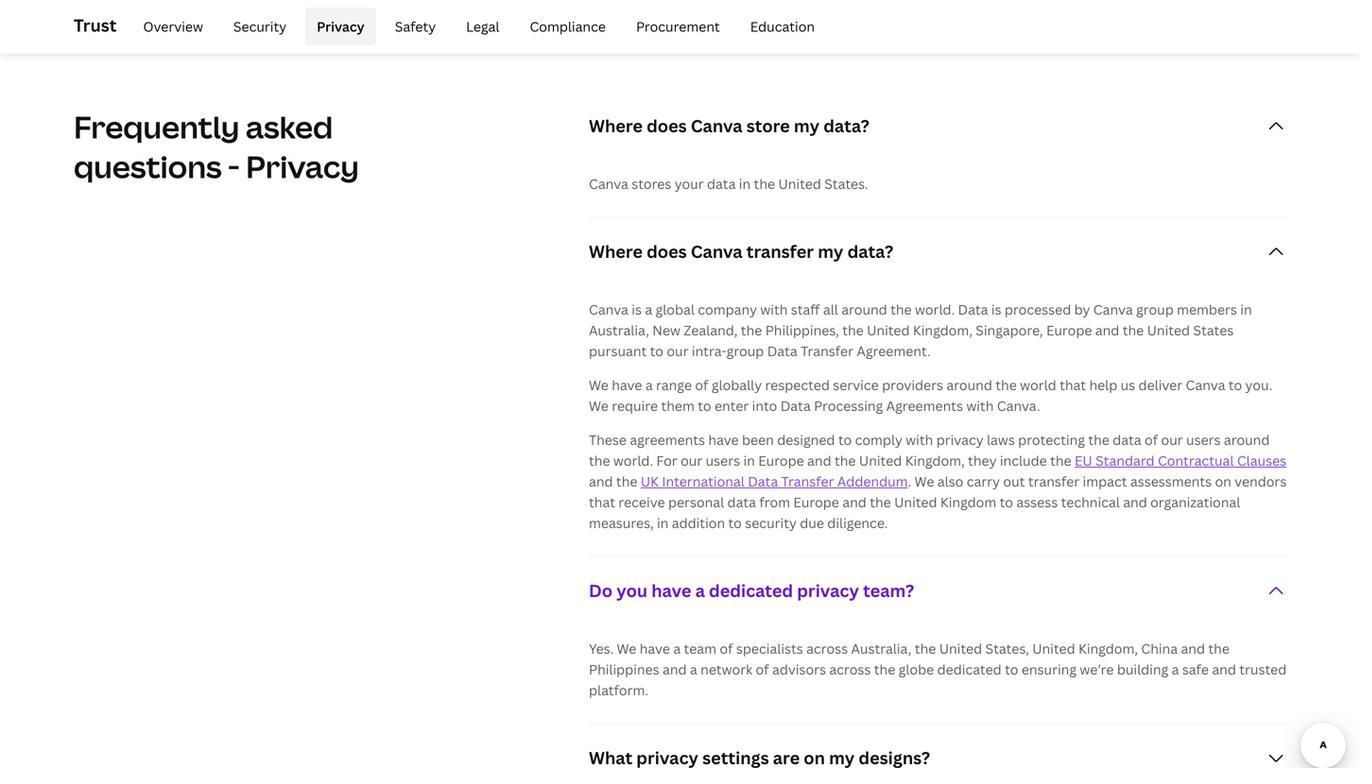 Task type: describe. For each thing, give the bounding box(es) containing it.
uk
[[641, 472, 659, 490]]

dedicated inside dropdown button
[[709, 579, 793, 602]]

that inside 'we have a range of globally respected service providers around the world that help us deliver canva to you. we require them to enter into data processing agreements with canva.'
[[1060, 376, 1086, 394]]

uk international data transfer addendum link
[[641, 472, 908, 490]]

to left 'you.' at the right
[[1229, 376, 1242, 394]]

designed
[[777, 431, 835, 449]]

due
[[800, 514, 824, 532]]

of down specialists
[[756, 661, 769, 679]]

platform.
[[589, 681, 648, 699]]

kingdom, inside canva is a global company with staff all around the world. data is processed by canva group members in australia, new zealand, the philippines, the united kingdom, singapore, europe and the united states pursuant to our intra-group data transfer agreement.
[[913, 321, 972, 339]]

data inside 'we have a range of globally respected service providers around the world that help us deliver canva to you. we require them to enter into data processing agreements with canva.'
[[780, 397, 811, 415]]

range
[[656, 376, 692, 394]]

states.
[[824, 175, 868, 193]]

around inside 'we have a range of globally respected service providers around the world that help us deliver canva to you. we require them to enter into data processing agreements with canva.'
[[946, 376, 992, 394]]

and down impact
[[1123, 493, 1147, 511]]

in right your
[[739, 175, 751, 193]]

1 is from the left
[[632, 300, 642, 318]]

agreements
[[886, 397, 963, 415]]

a inside canva is a global company with staff all around the world. data is processed by canva group members in australia, new zealand, the philippines, the united kingdom, singapore, europe and the united states pursuant to our intra-group data transfer agreement.
[[645, 300, 652, 318]]

standard
[[1096, 452, 1155, 470]]

the inside 'we have a range of globally respected service providers around the world that help us deliver canva to you. we require them to enter into data processing agreements with canva.'
[[995, 376, 1017, 394]]

legal link
[[455, 8, 511, 45]]

for
[[656, 452, 677, 470]]

network
[[701, 661, 752, 679]]

we inside the yes. we have a team of specialists across australia, the united states, united kingdom, china and the philippines and a network of advisors across the globe dedicated to ensuring we're building a safe and trusted platform.
[[617, 640, 636, 658]]

zealand,
[[684, 321, 738, 339]]

data inside . we also carry out transfer impact assessments on vendors that receive personal data from europe and the united kingdom to assess technical and organizational measures, in addition to security due diligence.
[[727, 493, 756, 511]]

australia, inside canva is a global company with staff all around the world. data is processed by canva group members in australia, new zealand, the philippines, the united kingdom, singapore, europe and the united states pursuant to our intra-group data transfer agreement.
[[589, 321, 649, 339]]

procurement link
[[625, 8, 731, 45]]

world
[[1020, 376, 1056, 394]]

company
[[698, 300, 757, 318]]

where does canva transfer my data?
[[589, 240, 893, 263]]

0 vertical spatial privacy
[[317, 17, 365, 35]]

kingdom, inside these agreements have been designed to comply with privacy laws protecting the data of our users around the world. for our users in europe and the united kingdom, they include the
[[905, 452, 965, 470]]

of inside 'we have a range of globally respected service providers around the world that help us deliver canva to you. we require them to enter into data processing agreements with canva.'
[[695, 376, 708, 394]]

international
[[662, 472, 745, 490]]

data inside these agreements have been designed to comply with privacy laws protecting the data of our users around the world. for our users in europe and the united kingdom, they include the
[[1113, 431, 1141, 449]]

a left team
[[673, 640, 681, 658]]

eu standard contractual clauses link
[[1075, 452, 1287, 470]]

us
[[1121, 376, 1135, 394]]

staff
[[791, 300, 820, 318]]

clauses
[[1237, 452, 1287, 470]]

canva left stores
[[589, 175, 628, 193]]

the inside the eu standard contractual clauses and the uk international data transfer addendum
[[616, 472, 637, 490]]

and inside these agreements have been designed to comply with privacy laws protecting the data of our users around the world. for our users in europe and the united kingdom, they include the
[[807, 452, 831, 470]]

have inside 'we have a range of globally respected service providers around the world that help us deliver canva to you. we require them to enter into data processing agreements with canva.'
[[612, 376, 642, 394]]

protecting
[[1018, 431, 1085, 449]]

you.
[[1245, 376, 1272, 394]]

them
[[661, 397, 695, 415]]

advisors
[[772, 661, 826, 679]]

where for where does canva transfer my data?
[[589, 240, 643, 263]]

diligence.
[[827, 514, 888, 532]]

procurement
[[636, 17, 720, 35]]

members
[[1177, 300, 1237, 318]]

to left 'security'
[[728, 514, 742, 532]]

overview
[[143, 17, 203, 35]]

to down out
[[1000, 493, 1013, 511]]

processed
[[1005, 300, 1071, 318]]

in inside these agreements have been designed to comply with privacy laws protecting the data of our users around the world. for our users in europe and the united kingdom, they include the
[[743, 452, 755, 470]]

to inside canva is a global company with staff all around the world. data is processed by canva group members in australia, new zealand, the philippines, the united kingdom, singapore, europe and the united states pursuant to our intra-group data transfer agreement.
[[650, 342, 663, 360]]

1 horizontal spatial users
[[1186, 431, 1221, 449]]

a inside dropdown button
[[695, 579, 705, 602]]

my for transfer
[[818, 240, 844, 263]]

where does canva store my data?
[[589, 114, 869, 137]]

united down members
[[1147, 321, 1190, 339]]

yes. we have a team of specialists across australia, the united states, united kingdom, china and the philippines and a network of advisors across the globe dedicated to ensuring we're building a safe and trusted platform.
[[589, 640, 1287, 699]]

1 vertical spatial group
[[727, 342, 764, 360]]

your
[[675, 175, 704, 193]]

into
[[752, 397, 777, 415]]

also
[[937, 472, 963, 490]]

have for agreements
[[708, 431, 739, 449]]

security
[[745, 514, 797, 532]]

dedicated inside the yes. we have a team of specialists across australia, the united states, united kingdom, china and the philippines and a network of advisors across the globe dedicated to ensuring we're building a safe and trusted platform.
[[937, 661, 1002, 679]]

united up 'agreement.'
[[867, 321, 910, 339]]

canva up company
[[691, 240, 743, 263]]

help
[[1089, 376, 1117, 394]]

europe inside canva is a global company with staff all around the world. data is processed by canva group members in australia, new zealand, the philippines, the united kingdom, singapore, europe and the united states pursuant to our intra-group data transfer agreement.
[[1046, 321, 1092, 339]]

pursuant
[[589, 342, 647, 360]]

enter
[[715, 397, 749, 415]]

with inside canva is a global company with staff all around the world. data is processed by canva group members in australia, new zealand, the philippines, the united kingdom, singapore, europe and the united states pursuant to our intra-group data transfer agreement.
[[760, 300, 788, 318]]

security link
[[222, 8, 298, 45]]

building
[[1117, 661, 1168, 679]]

and down team
[[663, 661, 687, 679]]

assessments
[[1130, 472, 1212, 490]]

eu
[[1075, 452, 1092, 470]]

education
[[750, 17, 815, 35]]

2 vertical spatial our
[[681, 452, 702, 470]]

philippines
[[589, 661, 659, 679]]

impact
[[1083, 472, 1127, 490]]

yes.
[[589, 640, 614, 658]]

out
[[1003, 472, 1025, 490]]

where does canva transfer my data? button
[[589, 218, 1287, 286]]

canva is a global company with staff all around the world. data is processed by canva group members in australia, new zealand, the philippines, the united kingdom, singapore, europe and the united states pursuant to our intra-group data transfer agreement.
[[589, 300, 1252, 360]]

team?
[[863, 579, 914, 602]]

canva right by
[[1093, 300, 1133, 318]]

china
[[1141, 640, 1178, 658]]

canva.
[[997, 397, 1040, 415]]

0 vertical spatial data
[[707, 175, 736, 193]]

addendum
[[837, 472, 908, 490]]

transfer inside where does canva transfer my data? dropdown button
[[746, 240, 814, 263]]

these
[[589, 431, 627, 449]]

security
[[233, 17, 287, 35]]

trust
[[74, 14, 117, 37]]

stores
[[632, 175, 671, 193]]

2 is from the left
[[991, 300, 1001, 318]]

store
[[746, 114, 790, 137]]

personal
[[668, 493, 724, 511]]

we have a range of globally respected service providers around the world that help us deliver canva to you. we require them to enter into data processing agreements with canva.
[[589, 376, 1272, 415]]

1 horizontal spatial group
[[1136, 300, 1174, 318]]

addition
[[672, 514, 725, 532]]

agreements
[[630, 431, 705, 449]]

questions
[[74, 146, 222, 187]]

deliver
[[1139, 376, 1183, 394]]



Task type: locate. For each thing, give the bounding box(es) containing it.
0 horizontal spatial is
[[632, 300, 642, 318]]

users
[[1186, 431, 1221, 449], [706, 452, 740, 470]]

of
[[695, 376, 708, 394], [1145, 431, 1158, 449], [720, 640, 733, 658], [756, 661, 769, 679]]

2 vertical spatial data
[[727, 493, 756, 511]]

1 vertical spatial transfer
[[781, 472, 834, 490]]

across right advisors at right
[[829, 661, 871, 679]]

0 vertical spatial data?
[[823, 114, 869, 137]]

by
[[1074, 300, 1090, 318]]

do
[[589, 579, 613, 602]]

world. down where does canva transfer my data? dropdown button
[[915, 300, 955, 318]]

carry
[[967, 472, 1000, 490]]

europe up due
[[793, 493, 839, 511]]

dedicated down states,
[[937, 661, 1002, 679]]

kingdom, up we're
[[1078, 640, 1138, 658]]

team
[[684, 640, 716, 658]]

is up singapore,
[[991, 300, 1001, 318]]

1 vertical spatial transfer
[[1028, 472, 1080, 490]]

where down stores
[[589, 240, 643, 263]]

1 vertical spatial that
[[589, 493, 615, 511]]

0 vertical spatial australia,
[[589, 321, 649, 339]]

0 vertical spatial does
[[647, 114, 687, 137]]

and inside canva is a global company with staff all around the world. data is processed by canva group members in australia, new zealand, the philippines, the united kingdom, singapore, europe and the united states pursuant to our intra-group data transfer agreement.
[[1095, 321, 1119, 339]]

united down comply
[[859, 452, 902, 470]]

world. up uk
[[613, 452, 653, 470]]

transfer down philippines,
[[801, 342, 853, 360]]

these agreements have been designed to comply with privacy laws protecting the data of our users around the world. for our users in europe and the united kingdom, they include the
[[589, 431, 1270, 470]]

transfer up staff
[[746, 240, 814, 263]]

1 vertical spatial my
[[818, 240, 844, 263]]

0 horizontal spatial around
[[841, 300, 887, 318]]

that
[[1060, 376, 1086, 394], [589, 493, 615, 511]]

you
[[616, 579, 648, 602]]

0 vertical spatial that
[[1060, 376, 1086, 394]]

data? for where does canva transfer my data?
[[847, 240, 893, 263]]

data inside the eu standard contractual clauses and the uk international data transfer addendum
[[748, 472, 778, 490]]

0 horizontal spatial world.
[[613, 452, 653, 470]]

1 horizontal spatial that
[[1060, 376, 1086, 394]]

we up these
[[589, 397, 609, 415]]

is
[[632, 300, 642, 318], [991, 300, 1001, 318]]

been
[[742, 431, 774, 449]]

is left global
[[632, 300, 642, 318]]

and right safe
[[1212, 661, 1236, 679]]

around up agreements
[[946, 376, 992, 394]]

all
[[823, 300, 838, 318]]

my for store
[[794, 114, 820, 137]]

2 vertical spatial europe
[[793, 493, 839, 511]]

receive
[[618, 493, 665, 511]]

0 vertical spatial dedicated
[[709, 579, 793, 602]]

united
[[778, 175, 821, 193], [867, 321, 910, 339], [1147, 321, 1190, 339], [859, 452, 902, 470], [894, 493, 937, 511], [939, 640, 982, 658], [1032, 640, 1075, 658]]

canva inside 'we have a range of globally respected service providers around the world that help us deliver canva to you. we require them to enter into data processing agreements with canva.'
[[1186, 376, 1225, 394]]

canva left store
[[691, 114, 743, 137]]

singapore,
[[976, 321, 1043, 339]]

kingdom, up also
[[905, 452, 965, 470]]

united left states.
[[778, 175, 821, 193]]

canva stores your data in the united states.
[[589, 175, 868, 193]]

transfer up from
[[781, 472, 834, 490]]

0 vertical spatial our
[[667, 342, 689, 360]]

to inside these agreements have been designed to comply with privacy laws protecting the data of our users around the world. for our users in europe and the united kingdom, they include the
[[838, 431, 852, 449]]

privacy left safety link
[[317, 17, 365, 35]]

where inside where does canva transfer my data? dropdown button
[[589, 240, 643, 263]]

1 vertical spatial does
[[647, 240, 687, 263]]

around inside canva is a global company with staff all around the world. data is processed by canva group members in australia, new zealand, the philippines, the united kingdom, singapore, europe and the united states pursuant to our intra-group data transfer agreement.
[[841, 300, 887, 318]]

data left from
[[727, 493, 756, 511]]

2 where from the top
[[589, 240, 643, 263]]

in down receive
[[657, 514, 669, 532]]

with left canva.
[[966, 397, 994, 415]]

states,
[[985, 640, 1029, 658]]

globally
[[712, 376, 762, 394]]

.
[[908, 472, 911, 490]]

have up require
[[612, 376, 642, 394]]

around inside these agreements have been designed to comply with privacy laws protecting the data of our users around the world. for our users in europe and the united kingdom, they include the
[[1224, 431, 1270, 449]]

kingdom,
[[913, 321, 972, 339], [905, 452, 965, 470], [1078, 640, 1138, 658]]

and down 'designed'
[[807, 452, 831, 470]]

0 vertical spatial with
[[760, 300, 788, 318]]

0 horizontal spatial group
[[727, 342, 764, 360]]

data right your
[[707, 175, 736, 193]]

2 vertical spatial kingdom,
[[1078, 640, 1138, 658]]

new
[[652, 321, 680, 339]]

and up diligence.
[[842, 493, 867, 511]]

1 vertical spatial world.
[[613, 452, 653, 470]]

of up standard
[[1145, 431, 1158, 449]]

our up eu standard contractual clauses link at the right of page
[[1161, 431, 1183, 449]]

1 horizontal spatial around
[[946, 376, 992, 394]]

and
[[1095, 321, 1119, 339], [807, 452, 831, 470], [589, 472, 613, 490], [842, 493, 867, 511], [1123, 493, 1147, 511], [1181, 640, 1205, 658], [663, 661, 687, 679], [1212, 661, 1236, 679]]

0 vertical spatial transfer
[[746, 240, 814, 263]]

where for where does canva store my data?
[[589, 114, 643, 137]]

world. inside canva is a global company with staff all around the world. data is processed by canva group members in australia, new zealand, the philippines, the united kingdom, singapore, europe and the united states pursuant to our intra-group data transfer agreement.
[[915, 300, 955, 318]]

1 does from the top
[[647, 114, 687, 137]]

our down new
[[667, 342, 689, 360]]

privacy link
[[305, 8, 376, 45]]

2 does from the top
[[647, 240, 687, 263]]

0 vertical spatial transfer
[[801, 342, 853, 360]]

with
[[760, 300, 788, 318], [966, 397, 994, 415], [906, 431, 933, 449]]

2 vertical spatial around
[[1224, 431, 1270, 449]]

states
[[1193, 321, 1234, 339]]

of up network
[[720, 640, 733, 658]]

1 horizontal spatial privacy
[[936, 431, 984, 449]]

my up the all
[[818, 240, 844, 263]]

the inside . we also carry out transfer impact assessments on vendors that receive personal data from europe and the united kingdom to assess technical and organizational measures, in addition to security due diligence.
[[870, 493, 891, 511]]

dedicated
[[709, 579, 793, 602], [937, 661, 1002, 679]]

canva right deliver on the right
[[1186, 376, 1225, 394]]

across up advisors at right
[[806, 640, 848, 658]]

menu bar containing overview
[[124, 8, 826, 45]]

1 vertical spatial kingdom,
[[905, 452, 965, 470]]

europe inside these agreements have been designed to comply with privacy laws protecting the data of our users around the world. for our users in europe and the united kingdom, they include the
[[758, 452, 804, 470]]

transfer up "assess"
[[1028, 472, 1080, 490]]

1 vertical spatial australia,
[[851, 640, 912, 658]]

data? up states.
[[823, 114, 869, 137]]

. we also carry out transfer impact assessments on vendors that receive personal data from europe and the united kingdom to assess technical and organizational measures, in addition to security due diligence.
[[589, 472, 1287, 532]]

0 vertical spatial world.
[[915, 300, 955, 318]]

service
[[833, 376, 879, 394]]

legal
[[466, 17, 499, 35]]

united down .
[[894, 493, 937, 511]]

0 vertical spatial users
[[1186, 431, 1221, 449]]

we inside . we also carry out transfer impact assessments on vendors that receive personal data from europe and the united kingdom to assess technical and organizational measures, in addition to security due diligence.
[[914, 472, 934, 490]]

0 vertical spatial around
[[841, 300, 887, 318]]

data? down states.
[[847, 240, 893, 263]]

the
[[754, 175, 775, 193], [890, 300, 912, 318], [741, 321, 762, 339], [842, 321, 864, 339], [1123, 321, 1144, 339], [995, 376, 1017, 394], [1088, 431, 1109, 449], [589, 452, 610, 470], [835, 452, 856, 470], [1050, 452, 1071, 470], [616, 472, 637, 490], [870, 493, 891, 511], [915, 640, 936, 658], [1208, 640, 1230, 658], [874, 661, 895, 679]]

0 vertical spatial across
[[806, 640, 848, 658]]

contractual
[[1158, 452, 1234, 470]]

with left staff
[[760, 300, 788, 318]]

1 horizontal spatial transfer
[[1028, 472, 1080, 490]]

privacy inside "frequently asked questions - privacy"
[[246, 146, 359, 187]]

and inside the eu standard contractual clauses and the uk international data transfer addendum
[[589, 472, 613, 490]]

1 vertical spatial privacy
[[246, 146, 359, 187]]

in inside . we also carry out transfer impact assessments on vendors that receive personal data from europe and the united kingdom to assess technical and organizational measures, in addition to security due diligence.
[[657, 514, 669, 532]]

0 vertical spatial group
[[1136, 300, 1174, 318]]

trusted
[[1239, 661, 1287, 679]]

we down pursuant
[[589, 376, 609, 394]]

1 vertical spatial users
[[706, 452, 740, 470]]

a left range
[[645, 376, 653, 394]]

data down respected on the right of the page
[[780, 397, 811, 415]]

and down these
[[589, 472, 613, 490]]

0 horizontal spatial dedicated
[[709, 579, 793, 602]]

eu standard contractual clauses and the uk international data transfer addendum
[[589, 452, 1287, 490]]

does up global
[[647, 240, 687, 263]]

united up ensuring at bottom right
[[1032, 640, 1075, 658]]

0 vertical spatial my
[[794, 114, 820, 137]]

ensuring
[[1022, 661, 1077, 679]]

group up globally
[[727, 342, 764, 360]]

1 vertical spatial our
[[1161, 431, 1183, 449]]

a left safe
[[1172, 661, 1179, 679]]

1 vertical spatial with
[[966, 397, 994, 415]]

1 horizontal spatial with
[[906, 431, 933, 449]]

kingdom, up 'agreement.'
[[913, 321, 972, 339]]

privacy
[[936, 431, 984, 449], [797, 579, 859, 602]]

privacy inside these agreements have been designed to comply with privacy laws protecting the data of our users around the world. for our users in europe and the united kingdom, they include the
[[936, 431, 984, 449]]

data down philippines,
[[767, 342, 797, 360]]

have inside dropdown button
[[651, 579, 691, 602]]

around
[[841, 300, 887, 318], [946, 376, 992, 394], [1224, 431, 1270, 449]]

data? for where does canva store my data?
[[823, 114, 869, 137]]

data up from
[[748, 472, 778, 490]]

0 vertical spatial europe
[[1046, 321, 1092, 339]]

0 horizontal spatial users
[[706, 452, 740, 470]]

0 horizontal spatial privacy
[[797, 579, 859, 602]]

where inside the where does canva store my data? dropdown button
[[589, 114, 643, 137]]

does up stores
[[647, 114, 687, 137]]

data? inside the where does canva store my data? dropdown button
[[823, 114, 869, 137]]

data up standard
[[1113, 431, 1141, 449]]

we up philippines
[[617, 640, 636, 658]]

australia, inside the yes. we have a team of specialists across australia, the united states, united kingdom, china and the philippines and a network of advisors across the globe dedicated to ensuring we're building a safe and trusted platform.
[[851, 640, 912, 658]]

europe down by
[[1046, 321, 1092, 339]]

intra-
[[692, 342, 727, 360]]

data up singapore,
[[958, 300, 988, 318]]

2 horizontal spatial with
[[966, 397, 994, 415]]

where up stores
[[589, 114, 643, 137]]

1 vertical spatial dedicated
[[937, 661, 1002, 679]]

in inside canva is a global company with staff all around the world. data is processed by canva group members in australia, new zealand, the philippines, the united kingdom, singapore, europe and the united states pursuant to our intra-group data transfer agreement.
[[1240, 300, 1252, 318]]

have up philippines
[[640, 640, 670, 658]]

1 vertical spatial privacy
[[797, 579, 859, 602]]

from
[[759, 493, 790, 511]]

0 horizontal spatial transfer
[[746, 240, 814, 263]]

to down new
[[650, 342, 663, 360]]

a up team
[[695, 579, 705, 602]]

europe inside . we also carry out transfer impact assessments on vendors that receive personal data from europe and the united kingdom to assess technical and organizational measures, in addition to security due diligence.
[[793, 493, 839, 511]]

kingdom, inside the yes. we have a team of specialists across australia, the united states, united kingdom, china and the philippines and a network of advisors across the globe dedicated to ensuring we're building a safe and trusted platform.
[[1078, 640, 1138, 658]]

0 horizontal spatial australia,
[[589, 321, 649, 339]]

to
[[650, 342, 663, 360], [1229, 376, 1242, 394], [698, 397, 711, 415], [838, 431, 852, 449], [1000, 493, 1013, 511], [728, 514, 742, 532], [1005, 661, 1018, 679]]

have for we
[[640, 640, 670, 658]]

data? inside where does canva transfer my data? dropdown button
[[847, 240, 893, 263]]

1 horizontal spatial is
[[991, 300, 1001, 318]]

transfer
[[801, 342, 853, 360], [781, 472, 834, 490]]

vendors
[[1235, 472, 1287, 490]]

overview link
[[132, 8, 214, 45]]

1 horizontal spatial dedicated
[[937, 661, 1002, 679]]

in right members
[[1240, 300, 1252, 318]]

privacy right -
[[246, 146, 359, 187]]

compliance
[[530, 17, 606, 35]]

0 horizontal spatial with
[[760, 300, 788, 318]]

kingdom
[[940, 493, 996, 511]]

a inside 'we have a range of globally respected service providers around the world that help us deliver canva to you. we require them to enter into data processing agreements with canva.'
[[645, 376, 653, 394]]

united inside . we also carry out transfer impact assessments on vendors that receive personal data from europe and the united kingdom to assess technical and organizational measures, in addition to security due diligence.
[[894, 493, 937, 511]]

global
[[656, 300, 695, 318]]

compliance link
[[518, 8, 617, 45]]

0 horizontal spatial that
[[589, 493, 615, 511]]

we right .
[[914, 472, 934, 490]]

laws
[[987, 431, 1015, 449]]

data?
[[823, 114, 869, 137], [847, 240, 893, 263]]

australia, up pursuant
[[589, 321, 649, 339]]

of inside these agreements have been designed to comply with privacy laws protecting the data of our users around the world. for our users in europe and the united kingdom, they include the
[[1145, 431, 1158, 449]]

0 vertical spatial kingdom,
[[913, 321, 972, 339]]

have for you
[[651, 579, 691, 602]]

do you have a dedicated privacy team? button
[[589, 557, 1287, 625]]

users up international
[[706, 452, 740, 470]]

2 vertical spatial with
[[906, 431, 933, 449]]

does for where does canva transfer my data?
[[647, 240, 687, 263]]

1 horizontal spatial australia,
[[851, 640, 912, 658]]

in
[[739, 175, 751, 193], [1240, 300, 1252, 318], [743, 452, 755, 470], [657, 514, 669, 532]]

1 vertical spatial across
[[829, 661, 871, 679]]

1 vertical spatial data
[[1113, 431, 1141, 449]]

on
[[1215, 472, 1231, 490]]

menu bar
[[124, 8, 826, 45]]

united inside these agreements have been designed to comply with privacy laws protecting the data of our users around the world. for our users in europe and the united kingdom, they include the
[[859, 452, 902, 470]]

with down agreements
[[906, 431, 933, 449]]

data
[[707, 175, 736, 193], [1113, 431, 1141, 449], [727, 493, 756, 511]]

world. inside these agreements have been designed to comply with privacy laws protecting the data of our users around the world. for our users in europe and the united kingdom, they include the
[[613, 452, 653, 470]]

our up international
[[681, 452, 702, 470]]

my right store
[[794, 114, 820, 137]]

have right you
[[651, 579, 691, 602]]

and up help on the right of page
[[1095, 321, 1119, 339]]

does for where does canva store my data?
[[647, 114, 687, 137]]

dedicated up specialists
[[709, 579, 793, 602]]

to left comply
[[838, 431, 852, 449]]

to inside the yes. we have a team of specialists across australia, the united states, united kingdom, china and the philippines and a network of advisors across the globe dedicated to ensuring we're building a safe and trusted platform.
[[1005, 661, 1018, 679]]

1 vertical spatial where
[[589, 240, 643, 263]]

transfer inside the eu standard contractual clauses and the uk international data transfer addendum
[[781, 472, 834, 490]]

transfer inside canva is a global company with staff all around the world. data is processed by canva group members in australia, new zealand, the philippines, the united kingdom, singapore, europe and the united states pursuant to our intra-group data transfer agreement.
[[801, 342, 853, 360]]

have inside the yes. we have a team of specialists across australia, the united states, united kingdom, china and the philippines and a network of advisors across the globe dedicated to ensuring we're building a safe and trusted platform.
[[640, 640, 670, 658]]

united left states,
[[939, 640, 982, 658]]

canva
[[691, 114, 743, 137], [589, 175, 628, 193], [691, 240, 743, 263], [589, 300, 628, 318], [1093, 300, 1133, 318], [1186, 376, 1225, 394]]

privacy inside dropdown button
[[797, 579, 859, 602]]

of right range
[[695, 376, 708, 394]]

with inside these agreements have been designed to comply with privacy laws protecting the data of our users around the world. for our users in europe and the united kingdom, they include the
[[906, 431, 933, 449]]

1 vertical spatial europe
[[758, 452, 804, 470]]

our
[[667, 342, 689, 360], [1161, 431, 1183, 449], [681, 452, 702, 470]]

providers
[[882, 376, 943, 394]]

technical
[[1061, 493, 1120, 511]]

1 horizontal spatial world.
[[915, 300, 955, 318]]

transfer inside . we also carry out transfer impact assessments on vendors that receive personal data from europe and the united kingdom to assess technical and organizational measures, in addition to security due diligence.
[[1028, 472, 1080, 490]]

to down states,
[[1005, 661, 1018, 679]]

we're
[[1080, 661, 1114, 679]]

safety link
[[384, 8, 447, 45]]

1 vertical spatial around
[[946, 376, 992, 394]]

2 horizontal spatial around
[[1224, 431, 1270, 449]]

respected
[[765, 376, 830, 394]]

europe up uk international data transfer addendum link
[[758, 452, 804, 470]]

that inside . we also carry out transfer impact assessments on vendors that receive personal data from europe and the united kingdom to assess technical and organizational measures, in addition to security due diligence.
[[589, 493, 615, 511]]

1 vertical spatial data?
[[847, 240, 893, 263]]

world.
[[915, 300, 955, 318], [613, 452, 653, 470]]

1 where from the top
[[589, 114, 643, 137]]

a down team
[[690, 661, 697, 679]]

they
[[968, 452, 997, 470]]

a
[[645, 300, 652, 318], [645, 376, 653, 394], [695, 579, 705, 602], [673, 640, 681, 658], [690, 661, 697, 679], [1172, 661, 1179, 679]]

to right 'them'
[[698, 397, 711, 415]]

a left global
[[645, 300, 652, 318]]

0 vertical spatial where
[[589, 114, 643, 137]]

users up contractual on the bottom right of page
[[1186, 431, 1221, 449]]

does
[[647, 114, 687, 137], [647, 240, 687, 263]]

our inside canva is a global company with staff all around the world. data is processed by canva group members in australia, new zealand, the philippines, the united kingdom, singapore, europe and the united states pursuant to our intra-group data transfer agreement.
[[667, 342, 689, 360]]

group left members
[[1136, 300, 1174, 318]]

and up safe
[[1181, 640, 1205, 658]]

specialists
[[736, 640, 803, 658]]

comply
[[855, 431, 903, 449]]

privacy left team?
[[797, 579, 859, 602]]

canva up pursuant
[[589, 300, 628, 318]]

that up measures,
[[589, 493, 615, 511]]

in down been
[[743, 452, 755, 470]]

australia, up the globe
[[851, 640, 912, 658]]

frequently
[[74, 106, 239, 147]]

agreement.
[[857, 342, 931, 360]]

have inside these agreements have been designed to comply with privacy laws protecting the data of our users around the world. for our users in europe and the united kingdom, they include the
[[708, 431, 739, 449]]

with inside 'we have a range of globally respected service providers around the world that help us deliver canva to you. we require them to enter into data processing agreements with canva.'
[[966, 397, 994, 415]]

that left help on the right of page
[[1060, 376, 1086, 394]]

0 vertical spatial privacy
[[936, 431, 984, 449]]

where
[[589, 114, 643, 137], [589, 240, 643, 263]]

around up the clauses
[[1224, 431, 1270, 449]]



Task type: vqa. For each thing, say whether or not it's contained in the screenshot.
Color range image
no



